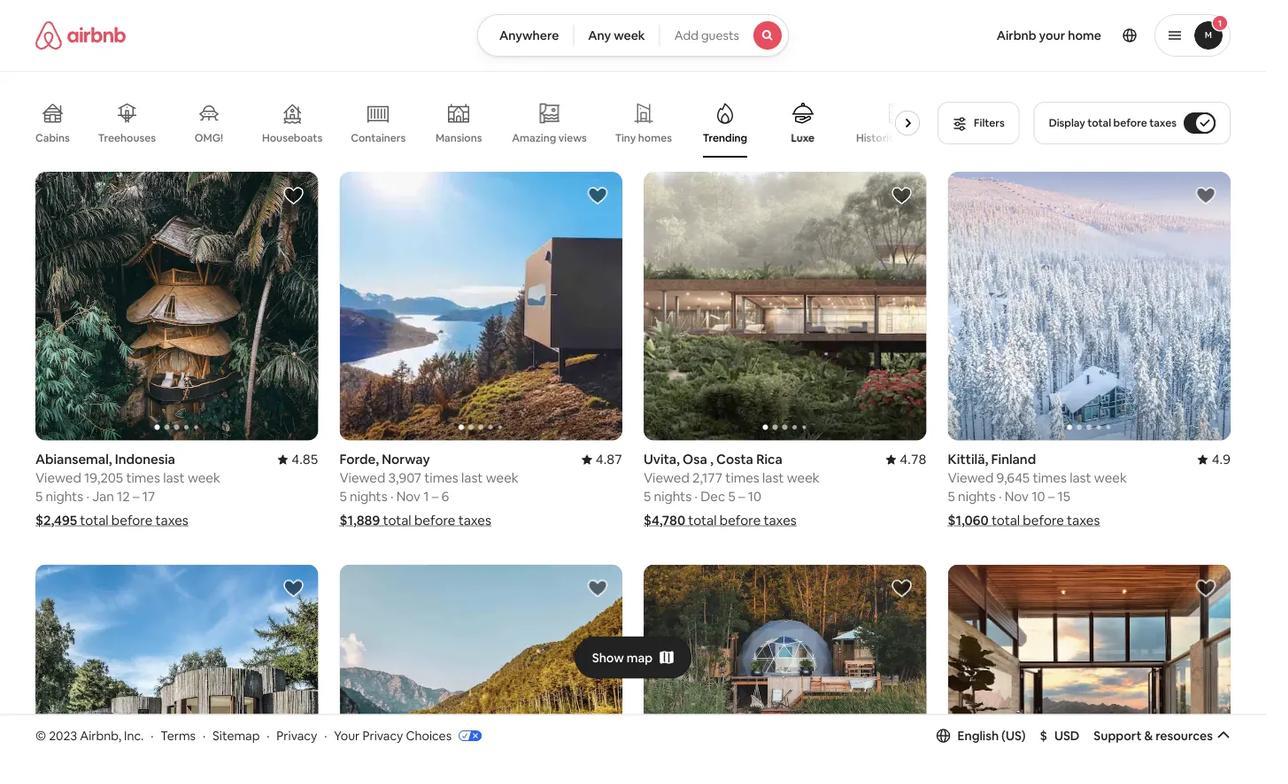 Task type: describe. For each thing, give the bounding box(es) containing it.
add guests button
[[660, 14, 789, 57]]

homes for historical homes
[[906, 131, 940, 145]]

add to wishlist: kittilä, finland image
[[1196, 185, 1217, 206]]

10 inside uvita, osa , costa rica viewed 2,177 times last week 5 nights · dec 5 – 10 $4,780 total before taxes
[[748, 488, 762, 505]]

5 for viewed 3,907 times last week
[[340, 488, 347, 505]]

nov for nov 1 – 6
[[397, 488, 421, 505]]

times inside uvita, osa , costa rica viewed 2,177 times last week 5 nights · dec 5 – 10 $4,780 total before taxes
[[726, 470, 760, 487]]

filters
[[975, 116, 1005, 130]]

dec
[[701, 488, 726, 505]]

add guests
[[675, 27, 740, 43]]

– for abiansemal, indonesia
[[133, 488, 140, 505]]

any week button
[[573, 14, 661, 57]]

none search field containing anywhere
[[477, 14, 789, 57]]

1 inside 1 dropdown button
[[1219, 17, 1223, 29]]

profile element
[[811, 0, 1231, 71]]

tiny homes
[[615, 131, 672, 145]]

1 inside forde, norway viewed 3,907 times last week 5 nights · nov 1 – 6 $1,889 total before taxes
[[424, 488, 429, 505]]

total inside uvita, osa , costa rica viewed 2,177 times last week 5 nights · dec 5 – 10 $4,780 total before taxes
[[689, 512, 717, 529]]

nights for $2,495
[[46, 488, 83, 505]]

nights for $1,889
[[350, 488, 388, 505]]

jan
[[92, 488, 114, 505]]

4.87 out of 5 average rating image
[[582, 451, 623, 468]]

taxes inside button
[[1150, 116, 1177, 130]]

map
[[627, 650, 653, 666]]

5 for viewed 9,645 times last week
[[948, 488, 956, 505]]

show
[[592, 650, 624, 666]]

2023
[[49, 728, 77, 744]]

– inside uvita, osa , costa rica viewed 2,177 times last week 5 nights · dec 5 – 10 $4,780 total before taxes
[[739, 488, 745, 505]]

add to wishlist: forde, norway image
[[587, 185, 609, 206]]

$4,780
[[644, 512, 686, 529]]

viewed for kittilä,
[[948, 470, 994, 487]]

amazing
[[512, 131, 557, 145]]

containers
[[351, 131, 406, 145]]

4.87
[[596, 451, 623, 468]]

before for kittilä, finland viewed 9,645 times last week 5 nights · nov 10 – 15 $1,060 total before taxes
[[1023, 512, 1065, 529]]

last inside uvita, osa , costa rica viewed 2,177 times last week 5 nights · dec 5 – 10 $4,780 total before taxes
[[763, 470, 784, 487]]

support & resources button
[[1094, 728, 1231, 744]]

total for kittilä, finland viewed 9,645 times last week 5 nights · nov 10 – 15 $1,060 total before taxes
[[992, 512, 1021, 529]]

week for kittilä, finland viewed 9,645 times last week 5 nights · nov 10 – 15 $1,060 total before taxes
[[1095, 470, 1128, 487]]

choices
[[406, 728, 452, 744]]

&
[[1145, 728, 1154, 744]]

resources
[[1156, 728, 1214, 744]]

abiansemal,
[[35, 451, 112, 468]]

· inside forde, norway viewed 3,907 times last week 5 nights · nov 1 – 6 $1,889 total before taxes
[[391, 488, 394, 505]]

total for abiansemal, indonesia viewed 19,205 times last week 5 nights · jan 12 – 17 $2,495 total before taxes
[[80, 512, 109, 529]]

week for forde, norway viewed 3,907 times last week 5 nights · nov 1 – 6 $1,889 total before taxes
[[486, 470, 519, 487]]

support
[[1094, 728, 1142, 744]]

add to wishlist: abiansemal, indonesia image
[[283, 185, 304, 206]]

before inside uvita, osa , costa rica viewed 2,177 times last week 5 nights · dec 5 – 10 $4,780 total before taxes
[[720, 512, 761, 529]]

home
[[1069, 27, 1102, 43]]

rica
[[757, 451, 783, 468]]

· left your
[[324, 728, 327, 744]]

taxes for abiansemal, indonesia viewed 19,205 times last week 5 nights · jan 12 – 17 $2,495 total before taxes
[[156, 512, 188, 529]]

2,177
[[693, 470, 723, 487]]

show map button
[[575, 637, 692, 679]]

kittilä,
[[948, 451, 989, 468]]

$2,495
[[35, 512, 77, 529]]

4.85 out of 5 average rating image
[[278, 451, 318, 468]]

trending
[[703, 131, 748, 145]]

last for abiansemal, indonesia
[[163, 470, 185, 487]]

group containing houseboats
[[35, 89, 940, 158]]

amazing views
[[512, 131, 587, 145]]

norway
[[382, 451, 430, 468]]

1 privacy from the left
[[277, 728, 317, 744]]

airbnb your home link
[[987, 17, 1113, 54]]

2 privacy from the left
[[363, 728, 403, 744]]

$ usd
[[1041, 728, 1080, 744]]

nights for $1,060
[[959, 488, 996, 505]]

– for forde, norway
[[432, 488, 439, 505]]

kittilä, finland viewed 9,645 times last week 5 nights · nov 10 – 15 $1,060 total before taxes
[[948, 451, 1128, 529]]

your privacy choices link
[[334, 728, 482, 745]]

$1,889
[[340, 512, 380, 529]]

before for abiansemal, indonesia viewed 19,205 times last week 5 nights · jan 12 – 17 $2,495 total before taxes
[[111, 512, 153, 529]]

costa
[[717, 451, 754, 468]]

inc.
[[124, 728, 144, 744]]

add
[[675, 27, 699, 43]]

historical homes
[[857, 131, 940, 145]]

filters button
[[938, 102, 1020, 144]]

times for forde, norway
[[425, 470, 459, 487]]

mansions
[[436, 131, 482, 145]]

your
[[1040, 27, 1066, 43]]

$1,060
[[948, 512, 989, 529]]

forde,
[[340, 451, 379, 468]]

treehouses
[[98, 131, 156, 145]]

last for forde, norway
[[462, 470, 483, 487]]

before inside button
[[1114, 116, 1148, 130]]

forde, norway viewed 3,907 times last week 5 nights · nov 1 – 6 $1,889 total before taxes
[[340, 451, 519, 529]]

add to wishlist: tulbagh, south africa image
[[892, 578, 913, 599]]

taxes inside uvita, osa , costa rica viewed 2,177 times last week 5 nights · dec 5 – 10 $4,780 total before taxes
[[764, 512, 797, 529]]

any week
[[588, 27, 646, 43]]

times for kittilä, finland
[[1033, 470, 1067, 487]]

omg!
[[195, 131, 223, 145]]

houseboats
[[262, 131, 323, 145]]

osa
[[683, 451, 708, 468]]

sitemap link
[[213, 728, 260, 744]]

your
[[334, 728, 360, 744]]



Task type: vqa. For each thing, say whether or not it's contained in the screenshot.


Task type: locate. For each thing, give the bounding box(es) containing it.
terms link
[[161, 728, 196, 744]]

0 horizontal spatial homes
[[639, 131, 672, 145]]

before down the 12
[[111, 512, 153, 529]]

viewed inside uvita, osa , costa rica viewed 2,177 times last week 5 nights · dec 5 – 10 $4,780 total before taxes
[[644, 470, 690, 487]]

total right the $1,889
[[383, 512, 412, 529]]

total inside forde, norway viewed 3,907 times last week 5 nights · nov 1 – 6 $1,889 total before taxes
[[383, 512, 412, 529]]

add to wishlist: calaca, philippines image
[[1196, 578, 1217, 599]]

5 up $4,780
[[644, 488, 651, 505]]

5 inside kittilä, finland viewed 9,645 times last week 5 nights · nov 10 – 15 $1,060 total before taxes
[[948, 488, 956, 505]]

– left 17
[[133, 488, 140, 505]]

· inside kittilä, finland viewed 9,645 times last week 5 nights · nov 10 – 15 $1,060 total before taxes
[[999, 488, 1002, 505]]

nov for nov 10 – 15
[[1005, 488, 1029, 505]]

– inside kittilä, finland viewed 9,645 times last week 5 nights · nov 10 – 15 $1,060 total before taxes
[[1049, 488, 1055, 505]]

times
[[126, 470, 160, 487], [425, 470, 459, 487], [726, 470, 760, 487], [1033, 470, 1067, 487]]

usd
[[1055, 728, 1080, 744]]

before for forde, norway viewed 3,907 times last week 5 nights · nov 1 – 6 $1,889 total before taxes
[[415, 512, 456, 529]]

before inside kittilä, finland viewed 9,645 times last week 5 nights · nov 10 – 15 $1,060 total before taxes
[[1023, 512, 1065, 529]]

4.78
[[900, 451, 927, 468]]

total for forde, norway viewed 3,907 times last week 5 nights · nov 1 – 6 $1,889 total before taxes
[[383, 512, 412, 529]]

5 inside abiansemal, indonesia viewed 19,205 times last week 5 nights · jan 12 – 17 $2,495 total before taxes
[[35, 488, 43, 505]]

terms
[[161, 728, 196, 744]]

historical
[[857, 131, 904, 145]]

9,645
[[997, 470, 1030, 487]]

17
[[142, 488, 155, 505]]

total inside kittilä, finland viewed 9,645 times last week 5 nights · nov 10 – 15 $1,060 total before taxes
[[992, 512, 1021, 529]]

taxes inside abiansemal, indonesia viewed 19,205 times last week 5 nights · jan 12 – 17 $2,495 total before taxes
[[156, 512, 188, 529]]

group
[[35, 89, 940, 158], [35, 172, 318, 441], [340, 172, 623, 441], [644, 172, 927, 441], [948, 172, 1231, 441], [35, 565, 318, 757], [340, 565, 623, 757], [644, 565, 927, 757], [948, 565, 1231, 757]]

· left privacy link
[[267, 728, 270, 744]]

display
[[1049, 116, 1086, 130]]

times up 15
[[1033, 470, 1067, 487]]

total inside button
[[1088, 116, 1112, 130]]

privacy left your
[[277, 728, 317, 744]]

add to wishlist: uvita, osa , costa rica image
[[892, 185, 913, 206]]

,
[[710, 451, 714, 468]]

total down jan
[[80, 512, 109, 529]]

1 horizontal spatial 10
[[1032, 488, 1046, 505]]

english
[[958, 728, 999, 744]]

viewed inside forde, norway viewed 3,907 times last week 5 nights · nov 1 – 6 $1,889 total before taxes
[[340, 470, 386, 487]]

viewed down abiansemal,
[[35, 470, 81, 487]]

total right display
[[1088, 116, 1112, 130]]

nights up $2,495
[[46, 488, 83, 505]]

homes right tiny
[[639, 131, 672, 145]]

last inside abiansemal, indonesia viewed 19,205 times last week 5 nights · jan 12 – 17 $2,495 total before taxes
[[163, 470, 185, 487]]

total inside abiansemal, indonesia viewed 19,205 times last week 5 nights · jan 12 – 17 $2,495 total before taxes
[[80, 512, 109, 529]]

3 nights from the left
[[654, 488, 692, 505]]

– right dec
[[739, 488, 745, 505]]

before down 6
[[415, 512, 456, 529]]

before inside forde, norway viewed 3,907 times last week 5 nights · nov 1 – 6 $1,889 total before taxes
[[415, 512, 456, 529]]

2 last from the left
[[462, 470, 483, 487]]

before down 15
[[1023, 512, 1065, 529]]

3 – from the left
[[739, 488, 745, 505]]

add to wishlist: stege, denmark image
[[283, 578, 304, 599]]

taxes
[[1150, 116, 1177, 130], [156, 512, 188, 529], [459, 512, 492, 529], [764, 512, 797, 529], [1068, 512, 1101, 529]]

nights inside kittilä, finland viewed 9,645 times last week 5 nights · nov 10 – 15 $1,060 total before taxes
[[959, 488, 996, 505]]

2 – from the left
[[432, 488, 439, 505]]

4 – from the left
[[1049, 488, 1055, 505]]

any
[[588, 27, 611, 43]]

None search field
[[477, 14, 789, 57]]

10 down rica
[[748, 488, 762, 505]]

times down indonesia on the left
[[126, 470, 160, 487]]

nov inside kittilä, finland viewed 9,645 times last week 5 nights · nov 10 – 15 $1,060 total before taxes
[[1005, 488, 1029, 505]]

15
[[1058, 488, 1071, 505]]

homes for tiny homes
[[639, 131, 672, 145]]

nights up $1,060
[[959, 488, 996, 505]]

0 horizontal spatial 1
[[424, 488, 429, 505]]

– inside forde, norway viewed 3,907 times last week 5 nights · nov 1 – 6 $1,889 total before taxes
[[432, 488, 439, 505]]

nights inside forde, norway viewed 3,907 times last week 5 nights · nov 1 – 6 $1,889 total before taxes
[[350, 488, 388, 505]]

before down dec
[[720, 512, 761, 529]]

last down rica
[[763, 470, 784, 487]]

4.85
[[292, 451, 318, 468]]

1 – from the left
[[133, 488, 140, 505]]

week inside abiansemal, indonesia viewed 19,205 times last week 5 nights · jan 12 – 17 $2,495 total before taxes
[[188, 470, 220, 487]]

$
[[1041, 728, 1048, 744]]

nov inside forde, norway viewed 3,907 times last week 5 nights · nov 1 – 6 $1,889 total before taxes
[[397, 488, 421, 505]]

show map
[[592, 650, 653, 666]]

week inside button
[[614, 27, 646, 43]]

1 times from the left
[[126, 470, 160, 487]]

1
[[1219, 17, 1223, 29], [424, 488, 429, 505]]

– inside abiansemal, indonesia viewed 19,205 times last week 5 nights · jan 12 – 17 $2,495 total before taxes
[[133, 488, 140, 505]]

times down costa
[[726, 470, 760, 487]]

nights up $4,780
[[654, 488, 692, 505]]

total right $1,060
[[992, 512, 1021, 529]]

last for kittilä, finland
[[1070, 470, 1092, 487]]

1 5 from the left
[[35, 488, 43, 505]]

nights inside abiansemal, indonesia viewed 19,205 times last week 5 nights · jan 12 – 17 $2,495 total before taxes
[[46, 488, 83, 505]]

display total before taxes button
[[1034, 102, 1231, 144]]

4 nights from the left
[[959, 488, 996, 505]]

1 vertical spatial 1
[[424, 488, 429, 505]]

last inside kittilä, finland viewed 9,645 times last week 5 nights · nov 10 – 15 $1,060 total before taxes
[[1070, 470, 1092, 487]]

3 viewed from the left
[[644, 470, 690, 487]]

viewed inside kittilä, finland viewed 9,645 times last week 5 nights · nov 10 – 15 $1,060 total before taxes
[[948, 470, 994, 487]]

1 viewed from the left
[[35, 470, 81, 487]]

last up 15
[[1070, 470, 1092, 487]]

5 up $2,495
[[35, 488, 43, 505]]

viewed inside abiansemal, indonesia viewed 19,205 times last week 5 nights · jan 12 – 17 $2,495 total before taxes
[[35, 470, 81, 487]]

2 nov from the left
[[1005, 488, 1029, 505]]

· inside abiansemal, indonesia viewed 19,205 times last week 5 nights · jan 12 – 17 $2,495 total before taxes
[[86, 488, 89, 505]]

week inside forde, norway viewed 3,907 times last week 5 nights · nov 1 – 6 $1,889 total before taxes
[[486, 470, 519, 487]]

privacy right your
[[363, 728, 403, 744]]

indonesia
[[115, 451, 175, 468]]

– for kittilä, finland
[[1049, 488, 1055, 505]]

taxes for kittilä, finland viewed 9,645 times last week 5 nights · nov 10 – 15 $1,060 total before taxes
[[1068, 512, 1101, 529]]

10
[[748, 488, 762, 505], [1032, 488, 1046, 505]]

nights
[[46, 488, 83, 505], [350, 488, 388, 505], [654, 488, 692, 505], [959, 488, 996, 505]]

uvita,
[[644, 451, 680, 468]]

before
[[1114, 116, 1148, 130], [111, 512, 153, 529], [415, 512, 456, 529], [720, 512, 761, 529], [1023, 512, 1065, 529]]

0 vertical spatial 1
[[1219, 17, 1223, 29]]

1 last from the left
[[163, 470, 185, 487]]

anywhere
[[500, 27, 559, 43]]

4.78 out of 5 average rating image
[[886, 451, 927, 468]]

10 left 15
[[1032, 488, 1046, 505]]

last down indonesia on the left
[[163, 470, 185, 487]]

1 nights from the left
[[46, 488, 83, 505]]

display total before taxes
[[1049, 116, 1177, 130]]

viewed down "kittilä,"
[[948, 470, 994, 487]]

nov down 9,645
[[1005, 488, 1029, 505]]

4 times from the left
[[1033, 470, 1067, 487]]

airbnb your home
[[997, 27, 1102, 43]]

· inside uvita, osa , costa rica viewed 2,177 times last week 5 nights · dec 5 – 10 $4,780 total before taxes
[[695, 488, 698, 505]]

anywhere button
[[477, 14, 574, 57]]

english (us)
[[958, 728, 1026, 744]]

cabins
[[35, 131, 70, 145]]

· down 9,645
[[999, 488, 1002, 505]]

times up 6
[[425, 470, 459, 487]]

1 horizontal spatial nov
[[1005, 488, 1029, 505]]

last right 3,907
[[462, 470, 483, 487]]

· left dec
[[695, 488, 698, 505]]

views
[[559, 131, 587, 145]]

terms · sitemap · privacy
[[161, 728, 317, 744]]

times inside abiansemal, indonesia viewed 19,205 times last week 5 nights · jan 12 – 17 $2,495 total before taxes
[[126, 470, 160, 487]]

week for abiansemal, indonesia viewed 19,205 times last week 5 nights · jan 12 – 17 $2,495 total before taxes
[[188, 470, 220, 487]]

· down 3,907
[[391, 488, 394, 505]]

nov
[[397, 488, 421, 505], [1005, 488, 1029, 505]]

– left 6
[[432, 488, 439, 505]]

english (us) button
[[937, 728, 1026, 744]]

support & resources
[[1094, 728, 1214, 744]]

4 5 from the left
[[729, 488, 736, 505]]

viewed for forde,
[[340, 470, 386, 487]]

privacy link
[[277, 728, 317, 744]]

last inside forde, norway viewed 3,907 times last week 5 nights · nov 1 – 6 $1,889 total before taxes
[[462, 470, 483, 487]]

taxes for forde, norway viewed 3,907 times last week 5 nights · nov 1 – 6 $1,889 total before taxes
[[459, 512, 492, 529]]

(us)
[[1002, 728, 1026, 744]]

– left 15
[[1049, 488, 1055, 505]]

homes
[[906, 131, 940, 145], [639, 131, 672, 145]]

viewed down uvita,
[[644, 470, 690, 487]]

5 for viewed 19,205 times last week
[[35, 488, 43, 505]]

taxes inside forde, norway viewed 3,907 times last week 5 nights · nov 1 – 6 $1,889 total before taxes
[[459, 512, 492, 529]]

1 10 from the left
[[748, 488, 762, 505]]

last
[[163, 470, 185, 487], [462, 470, 483, 487], [763, 470, 784, 487], [1070, 470, 1092, 487]]

taxes inside kittilä, finland viewed 9,645 times last week 5 nights · nov 10 – 15 $1,060 total before taxes
[[1068, 512, 1101, 529]]

1 nov from the left
[[397, 488, 421, 505]]

5 up the $1,889
[[340, 488, 347, 505]]

5 up $1,060
[[948, 488, 956, 505]]

· right "terms" "link"
[[203, 728, 206, 744]]

5 5 from the left
[[948, 488, 956, 505]]

viewed down the forde,
[[340, 470, 386, 487]]

5
[[35, 488, 43, 505], [340, 488, 347, 505], [644, 488, 651, 505], [729, 488, 736, 505], [948, 488, 956, 505]]

your privacy choices
[[334, 728, 452, 744]]

homes right historical
[[906, 131, 940, 145]]

finland
[[992, 451, 1037, 468]]

© 2023 airbnb, inc. ·
[[35, 728, 154, 744]]

4 viewed from the left
[[948, 470, 994, 487]]

2 5 from the left
[[340, 488, 347, 505]]

1 button
[[1155, 14, 1231, 57]]

4.9 out of 5 average rating image
[[1198, 451, 1231, 468]]

2 10 from the left
[[1032, 488, 1046, 505]]

uvita, osa , costa rica viewed 2,177 times last week 5 nights · dec 5 – 10 $4,780 total before taxes
[[644, 451, 820, 529]]

week inside kittilä, finland viewed 9,645 times last week 5 nights · nov 10 – 15 $1,060 total before taxes
[[1095, 470, 1128, 487]]

0 horizontal spatial privacy
[[277, 728, 317, 744]]

12
[[117, 488, 130, 505]]

10 inside kittilä, finland viewed 9,645 times last week 5 nights · nov 10 – 15 $1,060 total before taxes
[[1032, 488, 1046, 505]]

times inside kittilä, finland viewed 9,645 times last week 5 nights · nov 10 – 15 $1,060 total before taxes
[[1033, 470, 1067, 487]]

3 times from the left
[[726, 470, 760, 487]]

abiansemal, indonesia viewed 19,205 times last week 5 nights · jan 12 – 17 $2,495 total before taxes
[[35, 451, 220, 529]]

3 5 from the left
[[644, 488, 651, 505]]

nights inside uvita, osa , costa rica viewed 2,177 times last week 5 nights · dec 5 – 10 $4,780 total before taxes
[[654, 488, 692, 505]]

©
[[35, 728, 46, 744]]

before right display
[[1114, 116, 1148, 130]]

0 horizontal spatial nov
[[397, 488, 421, 505]]

airbnb,
[[80, 728, 121, 744]]

1 horizontal spatial privacy
[[363, 728, 403, 744]]

guests
[[702, 27, 740, 43]]

4.9
[[1212, 451, 1231, 468]]

tiny
[[615, 131, 636, 145]]

times inside forde, norway viewed 3,907 times last week 5 nights · nov 1 – 6 $1,889 total before taxes
[[425, 470, 459, 487]]

5 right dec
[[729, 488, 736, 505]]

add to wishlist: tremosine sul garda, italy image
[[587, 578, 609, 599]]

1 horizontal spatial homes
[[906, 131, 940, 145]]

airbnb
[[997, 27, 1037, 43]]

viewed for abiansemal,
[[35, 470, 81, 487]]

0 horizontal spatial 10
[[748, 488, 762, 505]]

nov down 3,907
[[397, 488, 421, 505]]

· left jan
[[86, 488, 89, 505]]

total
[[1088, 116, 1112, 130], [80, 512, 109, 529], [383, 512, 412, 529], [689, 512, 717, 529], [992, 512, 1021, 529]]

before inside abiansemal, indonesia viewed 19,205 times last week 5 nights · jan 12 – 17 $2,495 total before taxes
[[111, 512, 153, 529]]

19,205
[[84, 470, 123, 487]]

5 inside forde, norway viewed 3,907 times last week 5 nights · nov 1 – 6 $1,889 total before taxes
[[340, 488, 347, 505]]

times for abiansemal, indonesia
[[126, 470, 160, 487]]

4 last from the left
[[1070, 470, 1092, 487]]

luxe
[[792, 131, 815, 145]]

1 horizontal spatial 1
[[1219, 17, 1223, 29]]

2 nights from the left
[[350, 488, 388, 505]]

total down dec
[[689, 512, 717, 529]]

sitemap
[[213, 728, 260, 744]]

nights up the $1,889
[[350, 488, 388, 505]]

2 viewed from the left
[[340, 470, 386, 487]]

3 last from the left
[[763, 470, 784, 487]]

2 times from the left
[[425, 470, 459, 487]]

·
[[86, 488, 89, 505], [391, 488, 394, 505], [695, 488, 698, 505], [999, 488, 1002, 505], [151, 728, 154, 744], [203, 728, 206, 744], [267, 728, 270, 744], [324, 728, 327, 744]]

3,907
[[389, 470, 422, 487]]

· right inc.
[[151, 728, 154, 744]]

week inside uvita, osa , costa rica viewed 2,177 times last week 5 nights · dec 5 – 10 $4,780 total before taxes
[[787, 470, 820, 487]]

6
[[442, 488, 449, 505]]



